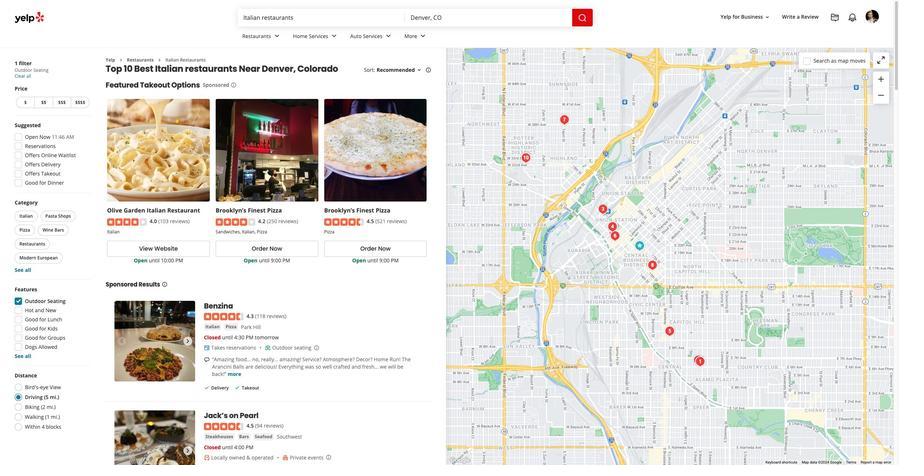 Task type: vqa. For each thing, say whether or not it's contained in the screenshot.
24 search v2 image
no



Task type: locate. For each thing, give the bounding box(es) containing it.
16 chevron down v2 image
[[765, 14, 770, 20]]

2 previous image from the top
[[117, 447, 126, 456]]

address, neighborhood, city, state or zip search field
[[405, 9, 572, 26]]

3 24 chevron down v2 image from the left
[[419, 32, 428, 41]]

benzina image
[[114, 301, 195, 382]]

1 horizontal spatial 16 chevron right v2 image
[[157, 57, 163, 63]]

24 chevron down v2 image
[[330, 32, 339, 41], [384, 32, 393, 41], [419, 32, 428, 41]]

2 24 chevron down v2 image from the left
[[384, 32, 393, 41]]

none field address, neighborhood, city, state or zip
[[405, 9, 572, 26]]

group
[[873, 72, 889, 104], [15, 85, 91, 110], [12, 122, 91, 189], [13, 199, 91, 274], [12, 286, 91, 360]]

4.5 star rating image
[[324, 219, 364, 226], [204, 423, 244, 431]]

1 vertical spatial slideshow element
[[114, 411, 195, 466]]

1 slideshow element from the top
[[114, 301, 195, 382]]

1 vertical spatial 16 info v2 image
[[162, 282, 167, 287]]

0 horizontal spatial 4.5 star rating image
[[204, 423, 244, 431]]

0 vertical spatial 4.5 star rating image
[[324, 219, 364, 226]]

16 info v2 image
[[231, 82, 237, 88], [162, 282, 167, 287]]

1 previous image from the top
[[117, 337, 126, 346]]

odyssey italian restaurant image
[[691, 353, 706, 368]]

previous image for benzina image
[[117, 337, 126, 346]]

user actions element
[[715, 9, 889, 54]]

slideshow element for the "16 takes reservations v2" image
[[114, 301, 195, 382]]

None search field
[[238, 9, 593, 26]]

2 horizontal spatial 24 chevron down v2 image
[[419, 32, 428, 41]]

16 checkmark v2 image
[[204, 385, 210, 391], [235, 385, 240, 391]]

slideshow element
[[114, 301, 195, 382], [114, 411, 195, 466]]

1 24 chevron down v2 image from the left
[[330, 32, 339, 41]]

0 vertical spatial previous image
[[117, 337, 126, 346]]

none field things to do, nail salons, plumbers
[[238, 9, 405, 26]]

16 takes reservations v2 image
[[204, 345, 210, 351]]

previous image
[[117, 337, 126, 346], [117, 447, 126, 456]]

maggiano's little italy image
[[645, 258, 660, 273]]

1 horizontal spatial 16 checkmark v2 image
[[235, 385, 240, 391]]

1 none field from the left
[[238, 9, 405, 26]]

2 none field from the left
[[405, 9, 572, 26]]

expand map image
[[877, 56, 886, 65]]

2 slideshow element from the top
[[114, 411, 195, 466]]

0 horizontal spatial 16 checkmark v2 image
[[204, 385, 210, 391]]

previous image for the jack's on pearl "image"
[[117, 447, 126, 456]]

next image
[[183, 337, 192, 346]]

google image
[[448, 456, 472, 466]]

2 16 chevron right v2 image from the left
[[157, 57, 163, 63]]

0 vertical spatial 16 info v2 image
[[231, 82, 237, 88]]

0 horizontal spatial 16 chevron right v2 image
[[118, 57, 124, 63]]

1 vertical spatial 4.5 star rating image
[[204, 423, 244, 431]]

1 vertical spatial previous image
[[117, 447, 126, 456]]

16 outdoor seating v2 image
[[265, 345, 271, 351]]

0 horizontal spatial 16 info v2 image
[[162, 282, 167, 287]]

option group
[[12, 372, 91, 433]]

projects image
[[831, 13, 839, 22]]

16 chevron right v2 image
[[118, 57, 124, 63], [157, 57, 163, 63]]

0 horizontal spatial 24 chevron down v2 image
[[330, 32, 339, 41]]

info icon image
[[314, 345, 319, 351], [314, 345, 319, 351], [326, 455, 332, 461], [326, 455, 332, 461]]

16 locally owned v2 image
[[204, 455, 210, 461]]

0 vertical spatial slideshow element
[[114, 301, 195, 382]]

spuntino image
[[519, 151, 533, 165]]

1 16 checkmark v2 image from the left
[[204, 385, 210, 391]]

None field
[[238, 9, 405, 26], [405, 9, 572, 26]]

1 horizontal spatial 24 chevron down v2 image
[[384, 32, 393, 41]]



Task type: describe. For each thing, give the bounding box(es) containing it.
difranco's image
[[663, 324, 677, 339]]

jovanina's broken italian image
[[605, 220, 620, 234]]

tavernetta image
[[596, 202, 611, 217]]

vanilla i. image
[[866, 10, 879, 23]]

16 info v2 image
[[426, 67, 431, 73]]

16 speech v2 image
[[204, 357, 210, 363]]

brooklyn's finest pizza image
[[633, 239, 647, 254]]

4.2 star rating image
[[216, 219, 255, 226]]

2 16 checkmark v2 image from the left
[[235, 385, 240, 391]]

search image
[[578, 14, 587, 22]]

16 chevron down v2 image
[[416, 67, 422, 73]]

map region
[[446, 48, 894, 466]]

business categories element
[[236, 26, 879, 48]]

notifications image
[[848, 13, 857, 22]]

angelo's taverna image
[[693, 355, 708, 369]]

16 private events v2 image
[[283, 455, 288, 461]]

24 chevron down v2 image
[[273, 32, 281, 41]]

zoom out image
[[877, 91, 886, 100]]

jack's on pearl image
[[114, 411, 195, 466]]

things to do, nail salons, plumbers search field
[[238, 9, 405, 26]]

1 horizontal spatial 16 info v2 image
[[231, 82, 237, 88]]

osteria marco image
[[608, 229, 623, 244]]

gaetano's image
[[557, 113, 572, 127]]

4.3 star rating image
[[204, 313, 244, 321]]

1 16 chevron right v2 image from the left
[[118, 57, 124, 63]]

next image
[[183, 447, 192, 456]]

slideshow element for 16 locally owned v2 icon
[[114, 411, 195, 466]]

4 star rating image
[[107, 219, 147, 226]]

1 horizontal spatial 4.5 star rating image
[[324, 219, 364, 226]]

zoom in image
[[877, 75, 886, 84]]



